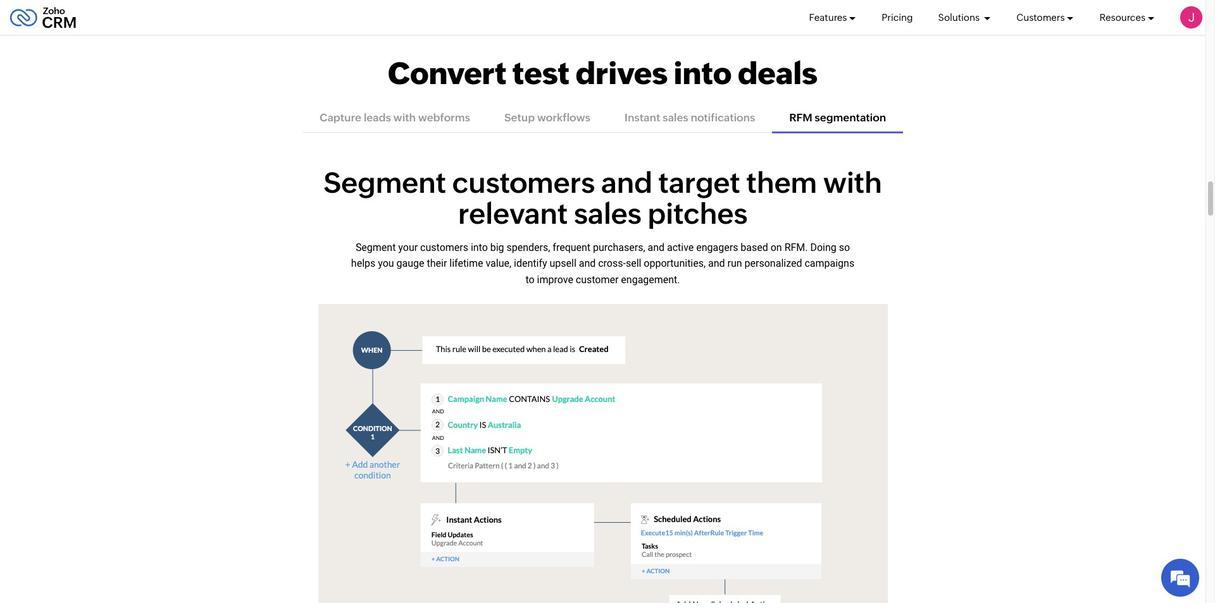 Task type: locate. For each thing, give the bounding box(es) containing it.
customers
[[452, 166, 595, 199], [420, 242, 468, 254]]

convert
[[388, 56, 507, 91]]

setup workflows
[[504, 111, 590, 124]]

improve
[[537, 274, 573, 286]]

customers inside segment your customers into big spenders, frequent purchasers, and active engagers based on rfm. doing so helps you gauge their lifetime value, identify upsell and cross-sell opportunities, and run personalized campaigns to improve customer engagement.
[[420, 242, 468, 254]]

you
[[378, 258, 394, 270]]

1 vertical spatial into
[[471, 242, 488, 254]]

0 horizontal spatial with
[[393, 111, 416, 124]]

0 horizontal spatial into
[[471, 242, 488, 254]]

1 vertical spatial customers
[[420, 242, 468, 254]]

into for big
[[471, 242, 488, 254]]

into inside segment your customers into big spenders, frequent purchasers, and active engagers based on rfm. doing so helps you gauge their lifetime value, identify upsell and cross-sell opportunities, and run personalized campaigns to improve customer engagement.
[[471, 242, 488, 254]]

sales right instant
[[663, 111, 688, 124]]

based
[[741, 242, 768, 254]]

on
[[771, 242, 782, 254]]

doing
[[810, 242, 836, 254]]

segment inside segment customers and target them with relevant sales pitches
[[324, 166, 446, 199]]

1 vertical spatial sales
[[574, 198, 641, 231]]

and
[[601, 166, 652, 199], [648, 242, 665, 254], [579, 258, 596, 270], [708, 258, 725, 270]]

features link
[[809, 0, 856, 35]]

resources
[[1100, 12, 1145, 22]]

into
[[674, 56, 732, 91], [471, 242, 488, 254]]

sales inside segment customers and target them with relevant sales pitches
[[574, 198, 641, 231]]

1 horizontal spatial sales
[[663, 111, 688, 124]]

0 vertical spatial into
[[674, 56, 732, 91]]

segment inside segment your customers into big spenders, frequent purchasers, and active engagers based on rfm. doing so helps you gauge their lifetime value, identify upsell and cross-sell opportunities, and run personalized campaigns to improve customer engagement.
[[356, 242, 396, 254]]

so
[[839, 242, 850, 254]]

customer
[[576, 274, 619, 286]]

webforms
[[418, 111, 470, 124]]

segment
[[324, 166, 446, 199], [356, 242, 396, 254]]

resources link
[[1100, 0, 1155, 35]]

segment customers and target them with relevant sales pitches
[[324, 166, 882, 231]]

target
[[658, 166, 740, 199]]

1 vertical spatial with
[[823, 166, 882, 199]]

campaigns
[[805, 258, 854, 270]]

1 horizontal spatial with
[[823, 166, 882, 199]]

0 horizontal spatial sales
[[574, 198, 641, 231]]

james peterson image
[[1180, 6, 1202, 28]]

identify
[[514, 258, 547, 270]]

big
[[490, 242, 504, 254]]

capture leads with webforms
[[320, 111, 470, 124]]

workflows
[[537, 111, 590, 124]]

0 vertical spatial customers
[[452, 166, 595, 199]]

drives
[[576, 56, 668, 91]]

sales up purchasers,
[[574, 198, 641, 231]]

convert test drives into deals
[[388, 56, 818, 91]]

their
[[427, 258, 447, 270]]

0 vertical spatial sales
[[663, 111, 688, 124]]

segment for segment customers and target them with relevant sales pitches
[[324, 166, 446, 199]]

0 vertical spatial segment
[[324, 166, 446, 199]]

sales
[[663, 111, 688, 124], [574, 198, 641, 231]]

0 vertical spatial with
[[393, 111, 416, 124]]

into left big
[[471, 242, 488, 254]]

1 horizontal spatial into
[[674, 56, 732, 91]]

customers inside segment customers and target them with relevant sales pitches
[[452, 166, 595, 199]]

test
[[512, 56, 570, 91]]

1 vertical spatial segment
[[356, 242, 396, 254]]

leads
[[364, 111, 391, 124]]

into up instant sales notifications
[[674, 56, 732, 91]]

solutions link
[[938, 0, 991, 35]]

with
[[393, 111, 416, 124], [823, 166, 882, 199]]

them
[[746, 166, 817, 199]]

notifications
[[691, 111, 755, 124]]

segmentation
[[815, 111, 886, 124]]



Task type: vqa. For each thing, say whether or not it's contained in the screenshot.
topmost the Sign
no



Task type: describe. For each thing, give the bounding box(es) containing it.
into for deals
[[674, 56, 732, 91]]

and inside segment customers and target them with relevant sales pitches
[[601, 166, 652, 199]]

lifetime
[[449, 258, 483, 270]]

your
[[398, 242, 418, 254]]

personalized
[[745, 258, 802, 270]]

helps
[[351, 258, 375, 270]]

setup
[[504, 111, 535, 124]]

upsell
[[550, 258, 576, 270]]

pricing
[[882, 12, 913, 22]]

instant
[[625, 111, 660, 124]]

cross-
[[598, 258, 626, 270]]

to
[[526, 274, 535, 286]]

pitches
[[648, 198, 748, 231]]

pricing link
[[882, 0, 913, 35]]

value,
[[486, 258, 511, 270]]

spenders,
[[507, 242, 550, 254]]

deals
[[738, 56, 818, 91]]

capture
[[320, 111, 361, 124]]

sell
[[626, 258, 641, 270]]

rfm
[[789, 111, 812, 124]]

active
[[667, 242, 694, 254]]

run
[[728, 258, 742, 270]]

instant sales notifications
[[625, 111, 755, 124]]

purchasers,
[[593, 242, 645, 254]]

features
[[809, 12, 847, 22]]

engagement.
[[621, 274, 680, 286]]

segment for segment your customers into big spenders, frequent purchasers, and active engagers based on rfm. doing so helps you gauge their lifetime value, identify upsell and cross-sell opportunities, and run personalized campaigns to improve customer engagement.
[[356, 242, 396, 254]]

rfm.
[[785, 242, 808, 254]]

segment your customers into big spenders, frequent purchasers, and active engagers based on rfm. doing so helps you gauge their lifetime value, identify upsell and cross-sell opportunities, and run personalized campaigns to improve customer engagement.
[[351, 242, 854, 286]]

rfm segmentation
[[789, 111, 886, 124]]

with inside segment customers and target them with relevant sales pitches
[[823, 166, 882, 199]]

segment customers based on rfm image
[[318, 304, 888, 604]]

frequent
[[553, 242, 590, 254]]

gauge
[[397, 258, 424, 270]]

relevant
[[458, 198, 568, 231]]

solutions
[[938, 12, 982, 22]]

engagers
[[696, 242, 738, 254]]

customers
[[1016, 12, 1065, 22]]

opportunities,
[[644, 258, 706, 270]]

zoho crm logo image
[[9, 3, 77, 31]]



